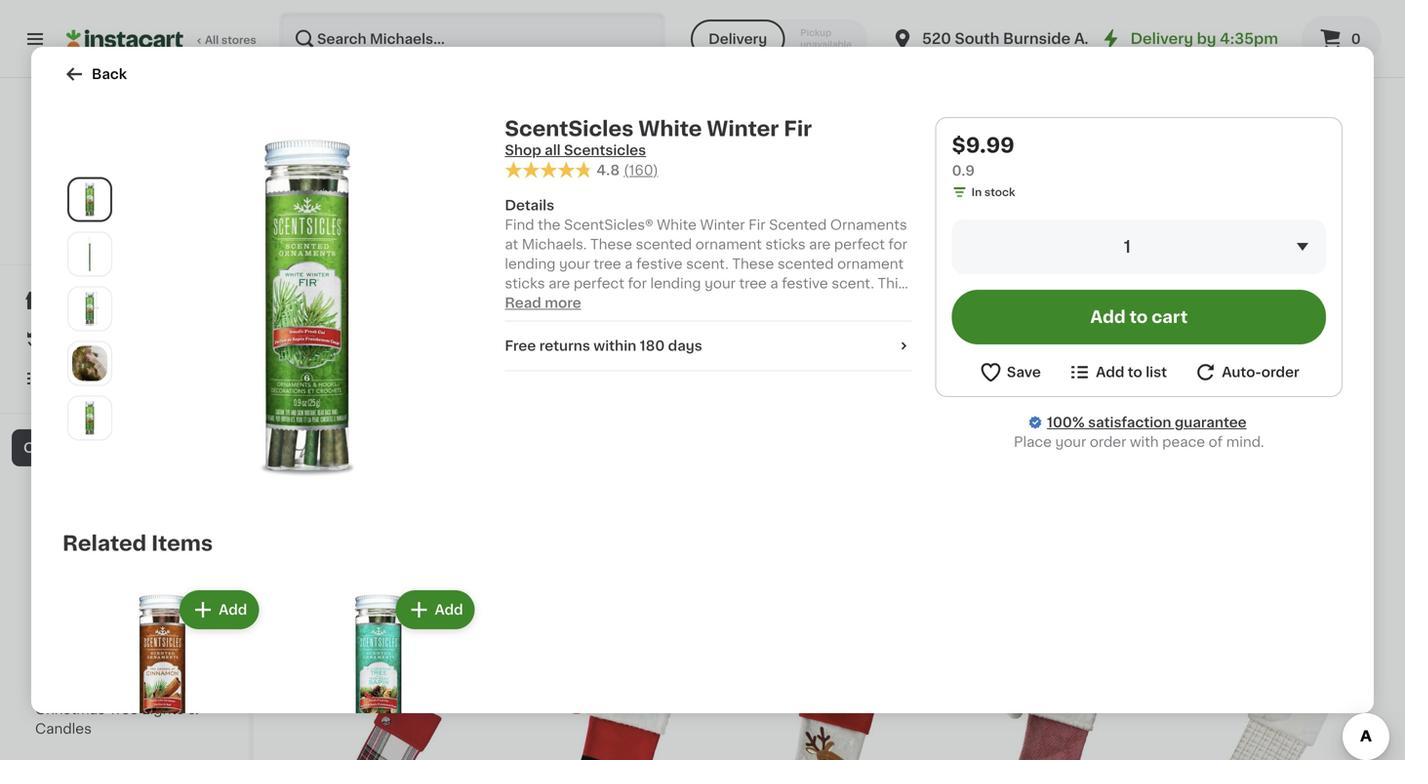 Task type: describe. For each thing, give the bounding box(es) containing it.
candles
[[35, 722, 92, 736]]

details
[[505, 199, 555, 212]]

christmas for christmas ornaments & tree toppers
[[35, 552, 105, 566]]

lists
[[55, 372, 88, 386]]

cart
[[1152, 309, 1188, 326]]

520 south burnside avenue
[[922, 32, 1131, 46]]

view
[[1279, 177, 1313, 190]]

lights
[[142, 703, 184, 716]]

(160)
[[624, 163, 659, 177]]

your
[[1056, 435, 1087, 449]]

4.8 (160)
[[597, 163, 659, 177]]

order inside button
[[1262, 366, 1300, 379]]

collars
[[92, 666, 140, 679]]

list
[[1146, 366, 1167, 379]]

delivery by 4:35pm link
[[1100, 27, 1279, 51]]

4.8
[[597, 163, 620, 177]]

satisfaction inside 100% satisfaction guarantee link
[[1088, 416, 1172, 429]]

christmas decorations
[[293, 603, 543, 623]]

buy it again link
[[12, 320, 237, 359]]

99
[[320, 440, 335, 451]]

lists link
[[12, 359, 237, 398]]

scentsicles white winter fir
[[293, 465, 486, 478]]

100% inside everyday store prices 100% satisfaction guarantee
[[50, 237, 80, 247]]

white for scentsicles white winter fir
[[377, 465, 417, 478]]

stores
[[221, 35, 256, 45]]

skirts
[[35, 666, 74, 679]]

$9.99 0.9
[[952, 135, 1015, 178]]

& for stockings
[[180, 646, 191, 660]]

tree inside christmas tree lights & candles
[[109, 703, 138, 716]]

peace
[[1163, 435, 1205, 449]]

520 south burnside avenue button
[[891, 12, 1131, 66]]

christmas for christmas ribbon & bows
[[35, 609, 105, 623]]

scentsicles
[[564, 143, 646, 157]]

mind.
[[1227, 435, 1265, 449]]

christmas for christmas trees
[[293, 173, 405, 194]]

(160) button
[[624, 160, 659, 180]]

all
[[205, 35, 219, 45]]

4:35pm
[[1220, 32, 1279, 46]]

again
[[99, 333, 137, 346]]

save button
[[979, 360, 1041, 385]]

save
[[1007, 366, 1041, 379]]

1 vertical spatial guarantee
[[1175, 416, 1247, 429]]

& right skirts
[[77, 666, 88, 679]]

tree for christmas stockings & tree skirts & collars
[[195, 646, 224, 660]]

shop link
[[12, 281, 237, 320]]

it
[[86, 333, 95, 346]]

buy it again
[[55, 333, 137, 346]]

shop inside 'link'
[[55, 294, 91, 307]]

with
[[1130, 435, 1159, 449]]

winter for scentsicles white winter fir shop all scentsicles
[[707, 119, 779, 139]]

scentsicles white winter fir hero image
[[133, 133, 482, 482]]

everyday
[[58, 217, 110, 228]]

1 enlarge scentsicles white winter fir unknown (opens in a new tab) image from the top
[[72, 346, 107, 381]]

christmas for christmas tree lights & candles
[[35, 703, 105, 716]]

scentsicles for scentsicles white winter fir
[[293, 465, 374, 478]]

items
[[151, 534, 213, 554]]

enlarge scentsicles white winter fir hero (opens in a new tab) image
[[72, 182, 107, 217]]

michaels logo image
[[81, 102, 167, 187]]

bows
[[176, 609, 213, 623]]

more
[[1316, 177, 1353, 190]]

read
[[505, 296, 541, 310]]

related items
[[62, 534, 213, 554]]

instacart logo image
[[66, 27, 183, 51]]

christmas trees link
[[293, 172, 470, 195]]

christmas link
[[12, 429, 237, 467]]

100% satisfaction guarantee
[[1047, 416, 1247, 429]]

add inside button
[[1096, 366, 1125, 379]]

delivery by 4:35pm
[[1131, 32, 1279, 46]]

scentsicles white winter fir shop all scentsicles
[[505, 119, 812, 157]]

0.9
[[952, 164, 975, 178]]

to for list
[[1128, 366, 1143, 379]]

read more button
[[505, 293, 581, 313]]

auto-order
[[1222, 366, 1300, 379]]

fir for scentsicles white winter fir
[[469, 465, 486, 478]]

place
[[1014, 435, 1052, 449]]

burnside
[[1003, 32, 1071, 46]]

stockings
[[109, 646, 177, 660]]

100% satisfaction guarantee link
[[1047, 413, 1247, 432]]

prices
[[144, 217, 179, 228]]

decorations
[[410, 603, 543, 623]]

$
[[297, 440, 304, 451]]

in
[[972, 187, 982, 198]]

christmas for christmas decorations
[[293, 603, 405, 623]]

scentsicles for scentsicles white winter fir shop all scentsicles
[[505, 119, 634, 139]]



Task type: vqa. For each thing, say whether or not it's contained in the screenshot.
left the 100%
yes



Task type: locate. For each thing, give the bounding box(es) containing it.
all stores
[[205, 35, 256, 45]]

0 vertical spatial to
[[1130, 309, 1148, 326]]

back button
[[62, 62, 127, 86]]

back
[[92, 67, 127, 81]]

enlarge scentsicles white winter fir unknown (opens in a new tab) image
[[72, 237, 107, 272], [72, 291, 107, 327]]

christmas ribbon & bows
[[35, 609, 213, 623]]

everyday store prices 100% satisfaction guarantee
[[50, 217, 207, 247]]

enlarge scentsicles white winter fir unknown (opens in a new tab) image up it
[[72, 291, 107, 327]]

1 horizontal spatial scentsicles
[[505, 119, 634, 139]]

enlarge scentsicles white winter fir unknown (opens in a new tab) image
[[72, 346, 107, 381], [72, 401, 107, 436]]

1 horizontal spatial order
[[1262, 366, 1300, 379]]

0 horizontal spatial winter
[[421, 465, 466, 478]]

everyday store prices link
[[58, 215, 191, 230]]

to inside button
[[1128, 366, 1143, 379]]

1 vertical spatial 100%
[[1047, 416, 1085, 429]]

delivery inside delivery by 4:35pm link
[[1131, 32, 1194, 46]]

christmas decorations link
[[293, 601, 543, 625]]

1 vertical spatial winter
[[421, 465, 466, 478]]

south
[[955, 32, 1000, 46]]

order up mind.
[[1262, 366, 1300, 379]]

1 vertical spatial enlarge scentsicles white winter fir unknown (opens in a new tab) image
[[72, 401, 107, 436]]

& down 'bows'
[[180, 646, 191, 660]]

0 vertical spatial fir
[[784, 119, 812, 139]]

order left with
[[1090, 435, 1127, 449]]

1 vertical spatial white
[[377, 465, 417, 478]]

tree left toppers
[[35, 572, 65, 586]]

place your order with peace of mind.
[[1014, 435, 1265, 449]]

0 vertical spatial enlarge scentsicles white winter fir unknown (opens in a new tab) image
[[72, 237, 107, 272]]

$9.99
[[952, 135, 1015, 156]]

520
[[922, 32, 951, 46]]

within
[[594, 339, 637, 353]]

free
[[505, 339, 536, 353]]

1 horizontal spatial delivery
[[1131, 32, 1194, 46]]

& inside christmas ornaments & tree toppers
[[189, 552, 200, 566]]

winter for scentsicles white winter fir
[[421, 465, 466, 478]]

0 vertical spatial white
[[639, 119, 702, 139]]

details button
[[505, 196, 912, 215]]

1 vertical spatial shop
[[55, 294, 91, 307]]

fir
[[784, 119, 812, 139], [469, 465, 486, 478]]

0 horizontal spatial shop
[[55, 294, 91, 307]]

christmas inside christmas ornaments & tree toppers
[[35, 552, 105, 566]]

1 horizontal spatial fir
[[784, 119, 812, 139]]

$ 9 99
[[297, 439, 335, 459]]

satisfaction inside everyday store prices 100% satisfaction guarantee
[[82, 237, 148, 247]]

all stores link
[[66, 12, 258, 66]]

100%
[[50, 237, 80, 247], [1047, 416, 1085, 429]]

guarantee up of
[[1175, 416, 1247, 429]]

tree for christmas ornaments & tree toppers
[[35, 572, 65, 586]]

& right lights
[[188, 703, 199, 716]]

1 vertical spatial satisfaction
[[1088, 416, 1172, 429]]

1 vertical spatial scentsicles
[[293, 465, 374, 478]]

add button
[[632, 232, 707, 267], [850, 232, 925, 267], [1067, 232, 1143, 267], [182, 593, 257, 628], [398, 593, 473, 628]]

0 vertical spatial enlarge scentsicles white winter fir unknown (opens in a new tab) image
[[72, 346, 107, 381]]

delivery for delivery
[[709, 32, 767, 46]]

christmas for christmas stockings & tree skirts & collars
[[35, 646, 105, 660]]

shop inside the scentsicles white winter fir shop all scentsicles
[[505, 143, 541, 157]]

satisfaction up place your order with peace of mind.
[[1088, 416, 1172, 429]]

christmas inside christmas stockings & tree skirts & collars
[[35, 646, 105, 660]]

None search field
[[279, 12, 666, 66]]

fir inside the scentsicles white winter fir shop all scentsicles
[[784, 119, 812, 139]]

0 vertical spatial tree
[[35, 572, 65, 586]]

christmas ornaments & tree toppers
[[35, 552, 200, 586]]

1 enlarge scentsicles white winter fir unknown (opens in a new tab) image from the top
[[72, 237, 107, 272]]

scentsicles
[[505, 119, 634, 139], [293, 465, 374, 478]]

0 horizontal spatial tree
[[35, 572, 65, 586]]

0 vertical spatial winter
[[707, 119, 779, 139]]

2 enlarge scentsicles white winter fir unknown (opens in a new tab) image from the top
[[72, 291, 107, 327]]

tree inside christmas ornaments & tree toppers
[[35, 572, 65, 586]]

delivery
[[1131, 32, 1194, 46], [709, 32, 767, 46]]

delivery for delivery by 4:35pm
[[1131, 32, 1194, 46]]

100% down 'everyday'
[[50, 237, 80, 247]]

0 vertical spatial satisfaction
[[82, 237, 148, 247]]

read more
[[505, 296, 581, 310]]

free returns within 180 days
[[505, 339, 703, 353]]

fir for scentsicles white winter fir shop all scentsicles
[[784, 119, 812, 139]]

1 field
[[952, 220, 1326, 274]]

returns
[[540, 339, 590, 353]]

to left list
[[1128, 366, 1143, 379]]

christmas ornaments & tree toppers link
[[12, 541, 237, 597]]

guarantee inside everyday store prices 100% satisfaction guarantee
[[150, 237, 207, 247]]

0 vertical spatial guarantee
[[150, 237, 207, 247]]

of
[[1209, 435, 1223, 449]]

white for scentsicles white winter fir shop all scentsicles
[[639, 119, 702, 139]]

trees
[[410, 173, 470, 194]]

1 vertical spatial fir
[[469, 465, 486, 478]]

white
[[639, 119, 702, 139], [377, 465, 417, 478]]

service type group
[[691, 20, 868, 59]]

add to cart
[[1091, 309, 1188, 326]]

0 vertical spatial order
[[1262, 366, 1300, 379]]

days
[[668, 339, 703, 353]]

to left cart
[[1130, 309, 1148, 326]]

satisfaction down 'everyday store prices' link
[[82, 237, 148, 247]]

tree down collars
[[109, 703, 138, 716]]

auto-
[[1222, 366, 1262, 379]]

christmas tree lights & candles link
[[12, 691, 237, 748]]

1 vertical spatial to
[[1128, 366, 1143, 379]]

0 horizontal spatial guarantee
[[150, 237, 207, 247]]

christmas ribbon & bows link
[[12, 597, 237, 634]]

1 vertical spatial order
[[1090, 435, 1127, 449]]

add to list
[[1096, 366, 1167, 379]]

0 vertical spatial 100%
[[50, 237, 80, 247]]

scentsicles inside the scentsicles white winter fir shop all scentsicles
[[505, 119, 634, 139]]

tree inside christmas stockings & tree skirts & collars
[[195, 646, 224, 660]]

0 horizontal spatial satisfaction
[[82, 237, 148, 247]]

to inside "button"
[[1130, 309, 1148, 326]]

1 horizontal spatial 100%
[[1047, 416, 1085, 429]]

auto-order button
[[1194, 360, 1300, 385]]

0 vertical spatial scentsicles
[[505, 119, 634, 139]]

1 vertical spatial tree
[[195, 646, 224, 660]]

delivery inside delivery button
[[709, 32, 767, 46]]

christmas
[[293, 173, 405, 194], [23, 441, 96, 455], [35, 552, 105, 566], [293, 603, 405, 623], [35, 609, 105, 623], [35, 646, 105, 660], [35, 703, 105, 716]]

michaels
[[93, 194, 156, 208]]

1 horizontal spatial winter
[[707, 119, 779, 139]]

1 vertical spatial enlarge scentsicles white winter fir unknown (opens in a new tab) image
[[72, 291, 107, 327]]

scentsicles down 99
[[293, 465, 374, 478]]

stock
[[985, 187, 1016, 198]]

tree
[[35, 572, 65, 586], [195, 646, 224, 660], [109, 703, 138, 716]]

add to list button
[[1068, 360, 1167, 385]]

add
[[669, 243, 697, 257], [887, 243, 915, 257], [1104, 243, 1133, 257], [1091, 309, 1126, 326], [1096, 366, 1125, 379], [219, 603, 247, 617], [435, 603, 463, 617]]

180
[[640, 339, 665, 353]]

michaels link
[[81, 102, 167, 211]]

ribbon
[[109, 609, 158, 623]]

by
[[1197, 32, 1217, 46]]

1 horizontal spatial white
[[639, 119, 702, 139]]

0 vertical spatial shop
[[505, 143, 541, 157]]

christmas stockings & tree skirts & collars
[[35, 646, 224, 679]]

view more
[[1279, 177, 1353, 190]]

9
[[304, 439, 318, 459]]

satisfaction
[[82, 237, 148, 247], [1088, 416, 1172, 429]]

enlarge scentsicles white winter fir unknown (opens in a new tab) image down 'everyday'
[[72, 237, 107, 272]]

to
[[1130, 309, 1148, 326], [1128, 366, 1143, 379]]

& right ornaments
[[189, 552, 200, 566]]

1 horizontal spatial shop
[[505, 143, 541, 157]]

$9.99 element
[[946, 436, 1149, 462]]

ornaments
[[109, 552, 186, 566]]

0 horizontal spatial 100%
[[50, 237, 80, 247]]

& inside christmas tree lights & candles
[[188, 703, 199, 716]]

white inside the scentsicles white winter fir shop all scentsicles
[[639, 119, 702, 139]]

& for ornaments
[[189, 552, 200, 566]]

scentsicles up all
[[505, 119, 634, 139]]

0 horizontal spatial scentsicles
[[293, 465, 374, 478]]

christmas for christmas
[[23, 441, 96, 455]]

& left 'bows'
[[161, 609, 172, 623]]

christmas tree lights & candles
[[35, 703, 199, 736]]

0 horizontal spatial order
[[1090, 435, 1127, 449]]

&
[[189, 552, 200, 566], [161, 609, 172, 623], [180, 646, 191, 660], [77, 666, 88, 679], [188, 703, 199, 716]]

tree down 'bows'
[[195, 646, 224, 660]]

avenue
[[1074, 32, 1131, 46]]

toppers
[[68, 572, 124, 586]]

christmas trees
[[293, 173, 470, 194]]

shop up buy
[[55, 294, 91, 307]]

add to cart button
[[952, 290, 1326, 345]]

winter inside the scentsicles white winter fir shop all scentsicles
[[707, 119, 779, 139]]

view more link
[[1279, 174, 1366, 193]]

order
[[1262, 366, 1300, 379], [1090, 435, 1127, 449]]

christmas inside christmas tree lights & candles
[[35, 703, 105, 716]]

1
[[1124, 239, 1131, 255]]

add inside "button"
[[1091, 309, 1126, 326]]

product group
[[511, 226, 713, 535], [729, 226, 931, 554], [946, 226, 1149, 517], [62, 587, 263, 760], [278, 587, 479, 760], [1164, 656, 1366, 760]]

buy
[[55, 333, 82, 346]]

2 horizontal spatial tree
[[195, 646, 224, 660]]

guarantee down prices
[[150, 237, 207, 247]]

more
[[545, 296, 581, 310]]

0
[[1352, 32, 1361, 46]]

1 horizontal spatial satisfaction
[[1088, 416, 1172, 429]]

shop left all
[[505, 143, 541, 157]]

all
[[545, 143, 561, 157]]

1 horizontal spatial guarantee
[[1175, 416, 1247, 429]]

2 enlarge scentsicles white winter fir unknown (opens in a new tab) image from the top
[[72, 401, 107, 436]]

100% inside 100% satisfaction guarantee link
[[1047, 416, 1085, 429]]

& for ribbon
[[161, 609, 172, 623]]

to for cart
[[1130, 309, 1148, 326]]

0 horizontal spatial white
[[377, 465, 417, 478]]

0 horizontal spatial delivery
[[709, 32, 767, 46]]

0 horizontal spatial fir
[[469, 465, 486, 478]]

100% satisfaction guarantee button
[[30, 230, 219, 250]]

100% up the "your"
[[1047, 416, 1085, 429]]

christmas stockings & tree skirts & collars link
[[12, 634, 237, 691]]

related
[[62, 534, 147, 554]]

2 vertical spatial tree
[[109, 703, 138, 716]]

1 horizontal spatial tree
[[109, 703, 138, 716]]



